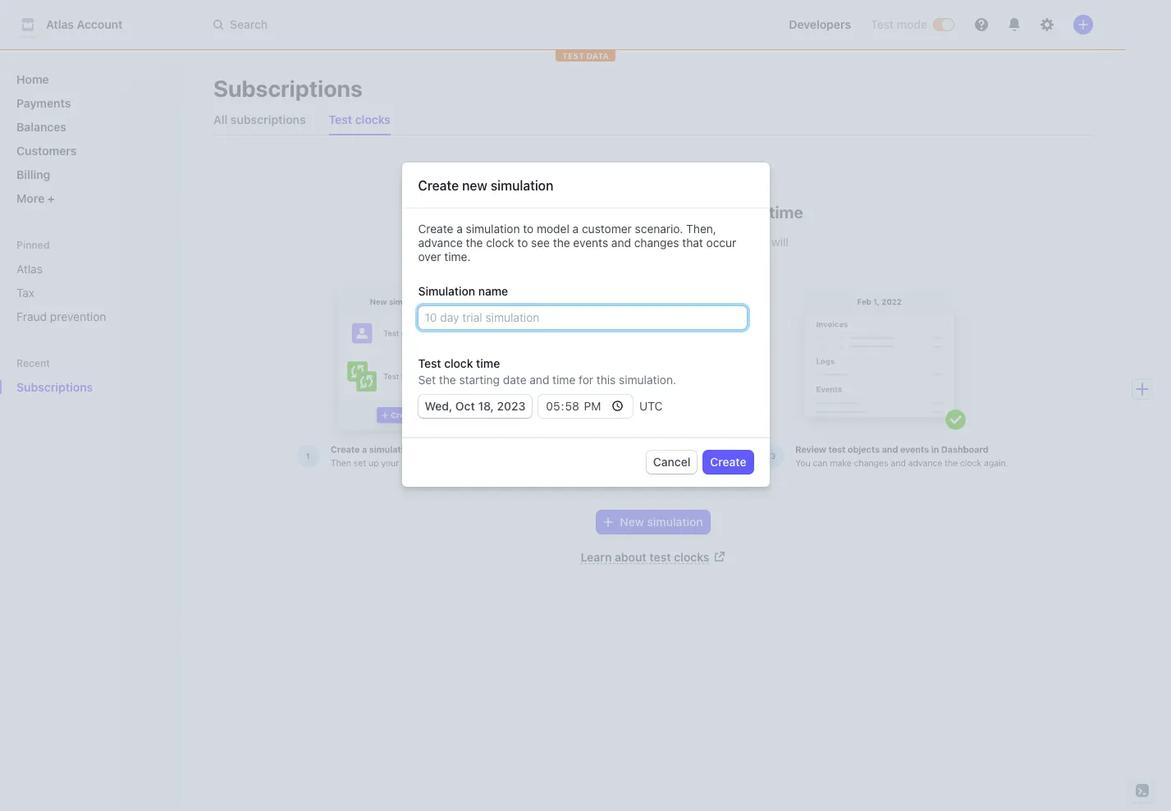 Task type: locate. For each thing, give the bounding box(es) containing it.
new
[[620, 515, 644, 529]]

0 vertical spatial simulation
[[491, 178, 554, 193]]

time
[[769, 203, 803, 222], [476, 356, 500, 370], [553, 372, 576, 386]]

create button
[[704, 450, 753, 473]]

that
[[661, 235, 682, 249], [682, 235, 703, 249]]

simulation down create new simulation
[[466, 221, 520, 235]]

prevention
[[50, 309, 106, 323]]

for
[[579, 372, 594, 386]]

core navigation links element
[[10, 66, 167, 212]]

test left mode
[[871, 17, 894, 31]]

1 vertical spatial subscriptions
[[16, 380, 93, 394]]

testing
[[564, 235, 600, 249]]

2 that from the left
[[682, 235, 703, 249]]

0 horizontal spatial atlas
[[16, 262, 43, 276]]

create for create new simulation
[[418, 178, 459, 193]]

0 vertical spatial test
[[871, 17, 894, 31]]

billing
[[16, 167, 50, 181]]

time left for
[[553, 372, 576, 386]]

test right 'subscriptions'
[[329, 112, 352, 126]]

00:00 time field
[[539, 395, 633, 418]]

atlas left account
[[46, 17, 74, 31]]

atlas inside button
[[46, 17, 74, 31]]

create up over
[[418, 221, 454, 235]]

clocks
[[355, 112, 391, 126], [674, 550, 710, 564]]

fraud
[[16, 309, 47, 323]]

18,
[[478, 399, 494, 413]]

customers link
[[10, 137, 167, 164]]

test for test mode
[[871, 17, 894, 31]]

1 horizontal spatial a
[[573, 221, 579, 235]]

recent
[[16, 357, 50, 369]]

that inside create a simulation to model a customer scenario. then, advance the clock to see the events and changes that occur over time.
[[682, 235, 703, 249]]

1 horizontal spatial clock
[[486, 235, 514, 249]]

clock
[[486, 235, 514, 249], [444, 356, 473, 370]]

balances link
[[10, 113, 167, 140]]

simulation up test
[[647, 515, 703, 529]]

wed, oct 18, 2023 button
[[418, 395, 532, 418]]

clock up the starting
[[444, 356, 473, 370]]

1 vertical spatial test
[[329, 112, 352, 126]]

1 vertical spatial simulation
[[466, 221, 520, 235]]

0 horizontal spatial a
[[457, 221, 463, 235]]

the right advance
[[466, 235, 483, 249]]

1 vertical spatial clocks
[[674, 550, 710, 564]]

2 vertical spatial test
[[418, 356, 441, 370]]

recent navigation links element
[[0, 356, 181, 401]]

that up "you"
[[661, 235, 682, 249]]

1 horizontal spatial atlas
[[46, 17, 74, 31]]

2 horizontal spatial test
[[871, 17, 894, 31]]

0 vertical spatial clocks
[[355, 112, 391, 126]]

to
[[523, 221, 534, 235], [517, 235, 528, 249]]

time up will
[[769, 203, 803, 222]]

simulation
[[491, 178, 554, 193], [466, 221, 520, 235], [647, 515, 703, 529]]

create for create a simulation to model a customer scenario. then, advance the clock to see the events and changes that occur over time.
[[418, 221, 454, 235]]

2 horizontal spatial time
[[769, 203, 803, 222]]

subscriptions
[[231, 112, 306, 126]]

1 horizontal spatial that
[[682, 235, 703, 249]]

changes
[[634, 235, 679, 249]]

the
[[466, 235, 483, 249], [553, 235, 570, 249], [439, 372, 456, 386]]

1 horizontal spatial test
[[418, 356, 441, 370]]

atlas down pinned
[[16, 262, 43, 276]]

fraud prevention link
[[10, 303, 167, 330]]

0 vertical spatial atlas
[[46, 17, 74, 31]]

new simulation
[[620, 515, 703, 529]]

and
[[603, 235, 623, 249], [612, 235, 631, 249], [530, 372, 550, 386]]

account
[[77, 17, 123, 31]]

the right see
[[553, 235, 570, 249]]

time.
[[444, 249, 471, 263]]

mode
[[897, 17, 928, 31]]

cancel
[[653, 455, 691, 468]]

test
[[871, 17, 894, 31], [329, 112, 352, 126], [418, 356, 441, 370]]

starting
[[459, 372, 500, 386]]

atlas inside 'pinned' element
[[16, 262, 43, 276]]

events
[[573, 235, 608, 249]]

test
[[562, 51, 584, 61]]

0 horizontal spatial clocks
[[355, 112, 391, 126]]

clock inside test clock time set the starting date and time for this simulation.
[[444, 356, 473, 370]]

pinned
[[16, 239, 50, 251]]

pinned element
[[10, 255, 167, 330]]

create inside create a simulation to model a customer scenario. then, advance the clock to see the events and changes that occur over time.
[[418, 221, 454, 235]]

simulation up simulate
[[491, 178, 554, 193]]

model
[[537, 221, 570, 235]]

2 vertical spatial time
[[553, 372, 576, 386]]

the right set
[[439, 372, 456, 386]]

work
[[574, 251, 599, 265]]

1 vertical spatial time
[[476, 356, 500, 370]]

that up expected.
[[682, 235, 703, 249]]

all
[[213, 112, 228, 126]]

Search search field
[[204, 9, 667, 40]]

tab list
[[207, 105, 1093, 135]]

0 horizontal spatial time
[[476, 356, 500, 370]]

0 vertical spatial subscriptions
[[213, 75, 363, 102]]

a right model
[[573, 221, 579, 235]]

Simulation name text field
[[418, 306, 747, 329]]

atlas account button
[[16, 13, 139, 36]]

customers
[[16, 144, 77, 158]]

learn about test clocks
[[581, 550, 710, 564]]

integration
[[712, 235, 769, 249]]

and inside test clock time set the starting date and time for this simulation.
[[530, 372, 550, 386]]

create left new
[[418, 178, 459, 193]]

create new simulation
[[418, 178, 554, 193]]

about
[[615, 550, 647, 564]]

the inside test clock time set the starting date and time for this simulation.
[[439, 372, 456, 386]]

subscriptions down "recent"
[[16, 380, 93, 394]]

as
[[643, 251, 655, 265]]

subscriptions up 'subscriptions'
[[213, 75, 363, 102]]

0 horizontal spatial that
[[661, 235, 682, 249]]

a
[[457, 221, 463, 235], [573, 221, 579, 235]]

subscriptions inside recent navigation links element
[[16, 380, 93, 394]]

name
[[478, 284, 508, 298]]

more
[[16, 191, 48, 205]]

1 that from the left
[[661, 235, 682, 249]]

create inside button
[[710, 455, 747, 468]]

scenarios
[[625, 203, 700, 222]]

time up the starting
[[476, 356, 500, 370]]

1 vertical spatial create
[[418, 221, 454, 235]]

1 vertical spatial clock
[[444, 356, 473, 370]]

0 horizontal spatial clock
[[444, 356, 473, 370]]

0 horizontal spatial test
[[329, 112, 352, 126]]

0 vertical spatial create
[[418, 178, 459, 193]]

tax
[[16, 286, 35, 300]]

simulation inside create a simulation to model a customer scenario. then, advance the clock to see the events and changes that occur over time.
[[466, 221, 520, 235]]

2 vertical spatial simulation
[[647, 515, 703, 529]]

1 horizontal spatial the
[[466, 235, 483, 249]]

0 horizontal spatial the
[[439, 372, 456, 386]]

through
[[704, 203, 766, 222]]

cancel button
[[647, 450, 697, 473]]

clock left simplify
[[486, 235, 514, 249]]

a up time.
[[457, 221, 463, 235]]

more button
[[10, 185, 167, 212]]

create a simulation to model a customer scenario. then, advance the clock to see the events and changes that occur over time.
[[418, 221, 737, 263]]

test
[[650, 550, 671, 564]]

test clocks
[[329, 112, 391, 126]]

2 vertical spatial create
[[710, 455, 747, 468]]

2 horizontal spatial the
[[553, 235, 570, 249]]

subscriptions
[[213, 75, 363, 102], [16, 380, 93, 394]]

0 vertical spatial clock
[[486, 235, 514, 249]]

create
[[418, 178, 459, 193], [418, 221, 454, 235], [710, 455, 747, 468]]

0 horizontal spatial subscriptions
[[16, 380, 93, 394]]

that inside simplify testing and check that your integration will work exactly as you expected.
[[661, 235, 682, 249]]

test up set
[[418, 356, 441, 370]]

2023
[[497, 399, 526, 413]]

subscriptions link
[[10, 374, 144, 401]]

1 vertical spatial atlas
[[16, 262, 43, 276]]

all subscriptions
[[213, 112, 306, 126]]

create right the cancel
[[710, 455, 747, 468]]

atlas for atlas account
[[46, 17, 74, 31]]

date
[[503, 372, 527, 386]]

1 horizontal spatial subscriptions
[[213, 75, 363, 102]]

data
[[587, 51, 609, 61]]

0 vertical spatial time
[[769, 203, 803, 222]]



Task type: vqa. For each thing, say whether or not it's contained in the screenshot.
AND in the Test clock time Set the starting date and time for this simulation.
yes



Task type: describe. For each thing, give the bounding box(es) containing it.
simplify testing and check that your integration will work exactly as you expected.
[[518, 235, 789, 265]]

tax link
[[10, 279, 167, 306]]

learn about test clocks link
[[581, 550, 726, 564]]

1 horizontal spatial clocks
[[674, 550, 710, 564]]

developers
[[789, 17, 851, 31]]

billing
[[575, 203, 622, 222]]

to left see
[[517, 235, 528, 249]]

see
[[531, 235, 550, 249]]

to left model
[[523, 221, 534, 235]]

set
[[418, 372, 436, 386]]

then,
[[686, 221, 717, 235]]

exactly
[[602, 251, 640, 265]]

advance
[[418, 235, 463, 249]]

payments link
[[10, 89, 167, 117]]

balances
[[16, 120, 66, 134]]

clocks inside tab list
[[355, 112, 391, 126]]

simplify
[[518, 235, 560, 249]]

atlas link
[[10, 255, 167, 282]]

test clocks link
[[322, 108, 397, 131]]

simulation
[[418, 284, 475, 298]]

simulation for new
[[491, 178, 554, 193]]

home link
[[10, 66, 167, 93]]

fraud prevention
[[16, 309, 106, 323]]

simulation name
[[418, 284, 508, 298]]

developers link
[[783, 11, 858, 38]]

new
[[462, 178, 488, 193]]

home
[[16, 72, 49, 86]]

atlas account
[[46, 17, 123, 31]]

and inside simplify testing and check that your integration will work exactly as you expected.
[[603, 235, 623, 249]]

1 a from the left
[[457, 221, 463, 235]]

your
[[685, 235, 708, 249]]

tab list containing all subscriptions
[[207, 105, 1093, 135]]

test mode
[[871, 17, 928, 31]]

will
[[772, 235, 789, 249]]

pinned navigation links element
[[10, 238, 167, 330]]

test for test clocks
[[329, 112, 352, 126]]

new simulation button
[[597, 511, 710, 534]]

check
[[626, 235, 658, 249]]

you
[[658, 251, 678, 265]]

test inside test clock time set the starting date and time for this simulation.
[[418, 356, 441, 370]]

simulation inside button
[[647, 515, 703, 529]]

svg image
[[604, 517, 614, 527]]

scenario.
[[635, 221, 683, 235]]

and inside create a simulation to model a customer scenario. then, advance the clock to see the events and changes that occur over time.
[[612, 235, 631, 249]]

search
[[230, 17, 268, 31]]

wed, oct 18, 2023
[[425, 399, 526, 413]]

learn
[[581, 550, 612, 564]]

atlas for atlas
[[16, 262, 43, 276]]

occur
[[707, 235, 737, 249]]

customer
[[582, 221, 632, 235]]

billing link
[[10, 161, 167, 188]]

all subscriptions link
[[207, 108, 312, 131]]

simulation for a
[[466, 221, 520, 235]]

simulation.
[[619, 372, 676, 386]]

simulate billing scenarios through time
[[503, 203, 803, 222]]

this
[[597, 372, 616, 386]]

test clock time set the starting date and time for this simulation.
[[418, 356, 676, 386]]

test data
[[562, 51, 609, 61]]

utc
[[640, 399, 663, 413]]

simulate
[[503, 203, 571, 222]]

expected.
[[681, 251, 733, 265]]

clock inside create a simulation to model a customer scenario. then, advance the clock to see the events and changes that occur over time.
[[486, 235, 514, 249]]

2 a from the left
[[573, 221, 579, 235]]

wed,
[[425, 399, 453, 413]]

payments
[[16, 96, 71, 110]]

1 horizontal spatial time
[[553, 372, 576, 386]]

over
[[418, 249, 441, 263]]

oct
[[456, 399, 475, 413]]



